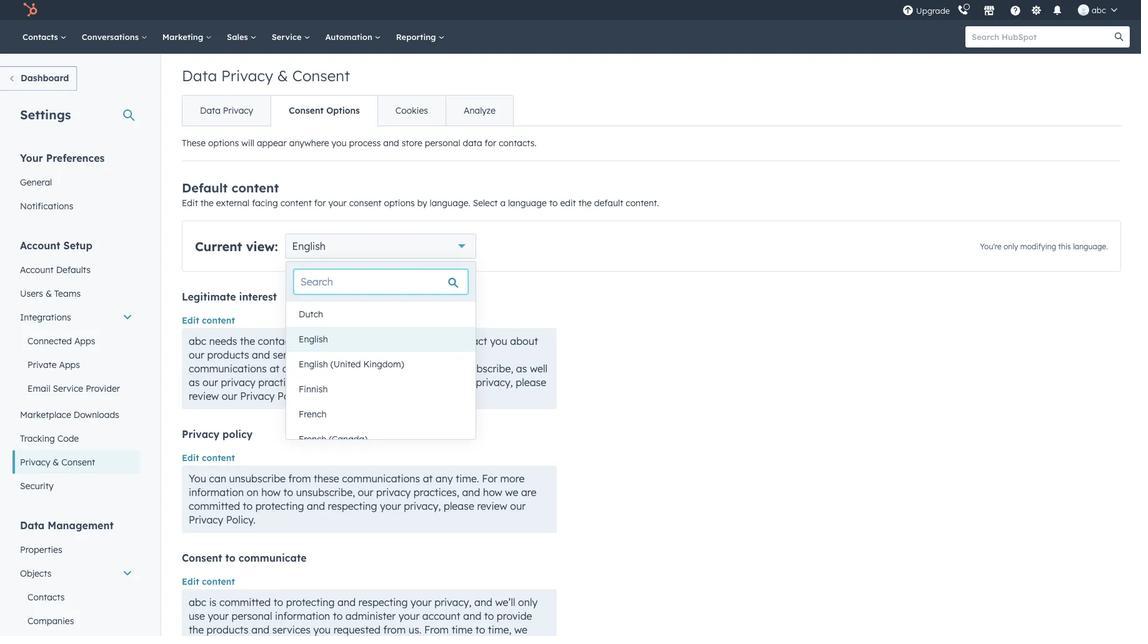 Task type: locate. For each thing, give the bounding box(es) containing it.
dutch button
[[286, 302, 476, 327]]

english (united kingdom)
[[299, 359, 404, 370]]

0 vertical spatial please
[[516, 376, 547, 389]]

provide up kingdom)
[[375, 335, 410, 348]]

at up practices,
[[423, 473, 433, 485]]

1 horizontal spatial options
[[384, 198, 415, 209]]

information up "services" at the bottom left of page
[[275, 610, 330, 623]]

contacts link up companies
[[13, 586, 140, 609]]

use
[[189, 610, 205, 623]]

french button
[[286, 402, 476, 427]]

1 vertical spatial committed
[[219, 597, 271, 609]]

time. up finnish
[[303, 363, 326, 375]]

code
[[57, 433, 79, 444]]

1 horizontal spatial &
[[53, 457, 59, 468]]

products inside abc is committed to protecting and respecting your privacy, and we'll only use your personal information to administer your account and to provide the products and services you requested from us. from time to time,
[[207, 624, 249, 637]]

2 vertical spatial abc
[[189, 597, 207, 609]]

you can unsubscribe from these communications at any time. for more information on how to unsubscribe, our privacy practices, and how we are committed to protecting and respecting your privacy, please review our privacy policy.
[[189, 473, 537, 527]]

unsubscribe, down french (canada)
[[296, 486, 355, 499]]

communications inside you can unsubscribe from these communications at any time. for more information on how to unsubscribe, our privacy practices, and how we are committed to protecting and respecting your privacy, please review our privacy policy.
[[342, 473, 420, 485]]

only inside abc is committed to protecting and respecting your privacy, and we'll only use your personal information to administer your account and to provide the products and services you requested from us. from time to time,
[[518, 597, 538, 609]]

navigation
[[182, 95, 514, 126]]

you left 'can'
[[189, 473, 206, 485]]

you left process at left top
[[332, 138, 347, 149]]

you up may
[[355, 335, 372, 348]]

3 edit content from the top
[[182, 577, 235, 587]]

0 vertical spatial from
[[420, 349, 442, 361]]

data
[[182, 66, 217, 85], [200, 105, 221, 116], [20, 519, 45, 532]]

2 vertical spatial from
[[384, 624, 406, 637]]

french inside french (canada) button
[[299, 434, 327, 445]]

only right we'll
[[518, 597, 538, 609]]

communications inside abc needs the contact information you provide to us to contact you about our products and services. you may unsubscribe from these communications at any time. for information on how to unsubscribe, as well as our privacy practices and commitment to protecting your privacy, please review our privacy policy.
[[189, 363, 267, 375]]

0 vertical spatial language.
[[430, 198, 471, 209]]

1 vertical spatial only
[[518, 597, 538, 609]]

review up "privacy policy"
[[189, 390, 219, 403]]

0 vertical spatial for
[[329, 363, 344, 375]]

to inside the default content edit the external facing content for your consent options by language. select a language to edit the default content.
[[550, 198, 558, 209]]

privacy, down about
[[476, 376, 513, 389]]

for left consent
[[314, 198, 326, 209]]

marketing
[[162, 32, 206, 42]]

protecting up communicate
[[256, 500, 304, 513]]

contacts link down hubspot link
[[15, 20, 74, 54]]

0 vertical spatial edit content button
[[182, 313, 235, 328]]

account defaults link
[[13, 258, 140, 282]]

1 vertical spatial edit content button
[[182, 451, 235, 466]]

0 horizontal spatial these
[[314, 473, 339, 485]]

1 edit content from the top
[[182, 315, 235, 326]]

this
[[1059, 242, 1072, 251]]

users
[[20, 288, 43, 299]]

abc right gary orlando image
[[1092, 5, 1107, 15]]

english button
[[286, 327, 476, 352]]

0 vertical spatial on
[[405, 363, 417, 375]]

0 vertical spatial time.
[[303, 363, 326, 375]]

edit content button up is
[[182, 575, 235, 590]]

automation
[[325, 32, 375, 42]]

1 vertical spatial communications
[[342, 473, 420, 485]]

0 vertical spatial &
[[278, 66, 288, 85]]

service down private apps link
[[53, 383, 83, 394]]

1 vertical spatial please
[[444, 500, 475, 513]]

0 vertical spatial at
[[270, 363, 280, 375]]

data privacy & consent
[[182, 66, 350, 85]]

1 vertical spatial french
[[299, 434, 327, 445]]

privacy up security
[[20, 457, 50, 468]]

content for interest
[[202, 315, 235, 326]]

english inside dropdown button
[[292, 240, 326, 253]]

1 horizontal spatial unsubscribe,
[[455, 363, 514, 375]]

notifications link
[[13, 194, 140, 218]]

contact up services. on the left bottom of the page
[[258, 335, 294, 348]]

provide inside abc needs the contact information you provide to us to contact you about our products and services. you may unsubscribe from these communications at any time. for information on how to unsubscribe, as well as our privacy practices and commitment to protecting your privacy, please review our privacy policy.
[[375, 335, 410, 348]]

the down use
[[189, 624, 204, 637]]

committed inside abc is committed to protecting and respecting your privacy, and we'll only use your personal information to administer your account and to provide the products and services you requested from us. from time to time,
[[219, 597, 271, 609]]

1 vertical spatial &
[[46, 288, 52, 299]]

data up these
[[200, 105, 221, 116]]

account
[[423, 610, 461, 623]]

from inside abc needs the contact information you provide to us to contact you about our products and services. you may unsubscribe from these communications at any time. for information on how to unsubscribe, as well as our privacy practices and commitment to protecting your privacy, please review our privacy policy.
[[420, 349, 442, 361]]

our up policy
[[222, 390, 238, 403]]

provide
[[375, 335, 410, 348], [497, 610, 532, 623]]

0 horizontal spatial time.
[[303, 363, 326, 375]]

abc left needs
[[189, 335, 207, 348]]

2 edit content from the top
[[182, 453, 235, 464]]

english right view:
[[292, 240, 326, 253]]

edit content button up 'can'
[[182, 451, 235, 466]]

1 horizontal spatial at
[[423, 473, 433, 485]]

3 edit content button from the top
[[182, 575, 235, 590]]

1 vertical spatial review
[[477, 500, 508, 513]]

french for french
[[299, 409, 327, 420]]

privacy left practices,
[[376, 486, 411, 499]]

1 horizontal spatial personal
[[425, 138, 461, 149]]

only right the you're
[[1004, 242, 1019, 251]]

1 vertical spatial abc
[[189, 335, 207, 348]]

1 vertical spatial for
[[482, 473, 498, 485]]

language. right this
[[1074, 242, 1109, 251]]

our down french (canada) button
[[358, 486, 374, 499]]

0 horizontal spatial options
[[208, 138, 239, 149]]

0 vertical spatial provide
[[375, 335, 410, 348]]

abc inside popup button
[[1092, 5, 1107, 15]]

personal inside abc is committed to protecting and respecting your privacy, and we'll only use your personal information to administer your account and to provide the products and services you requested from us. from time to time,
[[232, 610, 272, 623]]

on inside abc needs the contact information you provide to us to contact you about our products and services. you may unsubscribe from these communications at any time. for information on how to unsubscribe, as well as our privacy practices and commitment to protecting your privacy, please review our privacy policy.
[[405, 363, 417, 375]]

users & teams
[[20, 288, 81, 299]]

edit content for is
[[182, 577, 235, 587]]

edit down legitimate
[[182, 315, 199, 326]]

apps
[[74, 335, 95, 346], [59, 359, 80, 370]]

& down service link
[[278, 66, 288, 85]]

1 horizontal spatial you
[[316, 349, 334, 361]]

0 horizontal spatial only
[[518, 597, 538, 609]]

2 vertical spatial english
[[299, 359, 328, 370]]

well
[[530, 363, 548, 375]]

companies link
[[13, 609, 140, 633]]

privacy left policy
[[182, 428, 220, 441]]

1 vertical spatial respecting
[[359, 597, 408, 609]]

0 vertical spatial data
[[182, 66, 217, 85]]

content
[[232, 180, 279, 196], [281, 198, 312, 209], [202, 315, 235, 326], [202, 453, 235, 464], [202, 577, 235, 587]]

at inside you can unsubscribe from these communications at any time. for more information on how to unsubscribe, our privacy practices, and how we are committed to protecting and respecting your privacy, please review our privacy policy.
[[423, 473, 433, 485]]

0 horizontal spatial language.
[[430, 198, 471, 209]]

email service provider link
[[13, 377, 140, 401]]

select
[[473, 198, 498, 209]]

any up practices,
[[436, 473, 453, 485]]

communicate
[[239, 552, 307, 565]]

time. inside you can unsubscribe from these communications at any time. for more information on how to unsubscribe, our privacy practices, and how we are committed to protecting and respecting your privacy, please review our privacy policy.
[[456, 473, 479, 485]]

1 horizontal spatial only
[[1004, 242, 1019, 251]]

protecting inside abc needs the contact information you provide to us to contact you about our products and services. you may unsubscribe from these communications at any time. for information on how to unsubscribe, as well as our privacy practices and commitment to protecting your privacy, please review our privacy policy.
[[401, 376, 450, 389]]

objects button
[[13, 562, 140, 586]]

0 horizontal spatial please
[[444, 500, 475, 513]]

at up practices
[[270, 363, 280, 375]]

1 vertical spatial for
[[314, 198, 326, 209]]

options left the will
[[208, 138, 239, 149]]

our down needs
[[203, 376, 218, 389]]

content up 'can'
[[202, 453, 235, 464]]

0 vertical spatial english
[[292, 240, 326, 253]]

0 horizontal spatial any
[[283, 363, 300, 375]]

list box
[[286, 302, 476, 452]]

0 horizontal spatial for
[[329, 363, 344, 375]]

reporting
[[396, 32, 439, 42]]

more
[[501, 473, 525, 485]]

you're
[[981, 242, 1002, 251]]

apps inside the connected apps link
[[74, 335, 95, 346]]

consent down tracking code link
[[61, 457, 95, 468]]

content up is
[[202, 577, 235, 587]]

to
[[550, 198, 558, 209], [413, 335, 423, 348], [439, 335, 449, 348], [442, 363, 452, 375], [388, 376, 398, 389], [284, 486, 293, 499], [243, 500, 253, 513], [225, 552, 236, 565], [274, 597, 283, 609], [333, 610, 343, 623], [484, 610, 494, 623], [476, 624, 485, 637]]

2 edit from the top
[[182, 315, 199, 326]]

edit content up is
[[182, 577, 235, 587]]

practices,
[[414, 486, 460, 499]]

2 vertical spatial data
[[20, 519, 45, 532]]

privacy down 'can'
[[189, 514, 223, 527]]

abc up use
[[189, 597, 207, 609]]

0 horizontal spatial privacy
[[221, 376, 256, 389]]

the right needs
[[240, 335, 255, 348]]

you right "services" at the bottom left of page
[[314, 624, 331, 637]]

1 vertical spatial products
[[207, 624, 249, 637]]

2 french from the top
[[299, 434, 327, 445]]

1 horizontal spatial review
[[477, 500, 508, 513]]

french inside french button
[[299, 409, 327, 420]]

1 vertical spatial account
[[20, 264, 54, 275]]

1 edit from the top
[[182, 198, 198, 209]]

consent up anywhere
[[289, 105, 324, 116]]

0 horizontal spatial service
[[53, 383, 83, 394]]

0 vertical spatial policy.
[[278, 390, 307, 403]]

apps for connected apps
[[74, 335, 95, 346]]

by
[[417, 198, 428, 209]]

edit content button for needs
[[182, 313, 235, 328]]

service link
[[264, 20, 318, 54]]

privacy, down practices,
[[404, 500, 441, 513]]

1 account from the top
[[20, 239, 60, 252]]

1 vertical spatial language.
[[1074, 242, 1109, 251]]

1 french from the top
[[299, 409, 327, 420]]

menu
[[902, 0, 1127, 20]]

1 horizontal spatial policy.
[[278, 390, 307, 403]]

you left may
[[316, 349, 334, 361]]

protecting down us
[[401, 376, 450, 389]]

edit down default
[[182, 198, 198, 209]]

contact right us
[[452, 335, 488, 348]]

security link
[[13, 474, 140, 498]]

language
[[508, 198, 547, 209]]

us.
[[409, 624, 422, 637]]

from down us
[[420, 349, 442, 361]]

2 edit content button from the top
[[182, 451, 235, 466]]

please down practices,
[[444, 500, 475, 513]]

personal right use
[[232, 610, 272, 623]]

from inside you can unsubscribe from these communications at any time. for more information on how to unsubscribe, our privacy practices, and how we are committed to protecting and respecting your privacy, please review our privacy policy.
[[289, 473, 311, 485]]

privacy, inside you can unsubscribe from these communications at any time. for more information on how to unsubscribe, our privacy practices, and how we are committed to protecting and respecting your privacy, please review our privacy policy.
[[404, 500, 441, 513]]

edit content down legitimate
[[182, 315, 235, 326]]

from down french (canada)
[[289, 473, 311, 485]]

0 horizontal spatial personal
[[232, 610, 272, 623]]

0 horizontal spatial at
[[270, 363, 280, 375]]

4 edit from the top
[[182, 577, 199, 587]]

language. right by
[[430, 198, 471, 209]]

1 vertical spatial you
[[189, 473, 206, 485]]

account for account defaults
[[20, 264, 54, 275]]

for left more
[[482, 473, 498, 485]]

us
[[426, 335, 436, 348]]

0 vertical spatial for
[[485, 138, 497, 149]]

edit content button for can
[[182, 451, 235, 466]]

review inside abc needs the contact information you provide to us to contact you about our products and services. you may unsubscribe from these communications at any time. for information on how to unsubscribe, as well as our privacy practices and commitment to protecting your privacy, please review our privacy policy.
[[189, 390, 219, 403]]

1 vertical spatial personal
[[232, 610, 272, 623]]

dashboard
[[21, 73, 69, 83]]

abc
[[1092, 5, 1107, 15], [189, 335, 207, 348], [189, 597, 207, 609]]

unsubscribe up the finnish button
[[360, 349, 417, 361]]

information down 'can'
[[189, 486, 244, 499]]

upgrade image
[[903, 5, 914, 17]]

policy. down practices
[[278, 390, 307, 403]]

automation link
[[318, 20, 389, 54]]

0 horizontal spatial as
[[189, 376, 200, 389]]

1 horizontal spatial privacy
[[376, 486, 411, 499]]

for inside abc needs the contact information you provide to us to contact you about our products and services. you may unsubscribe from these communications at any time. for information on how to unsubscribe, as well as our privacy practices and commitment to protecting your privacy, please review our privacy policy.
[[329, 363, 344, 375]]

data for data privacy & consent
[[182, 66, 217, 85]]

preferences
[[46, 152, 105, 164]]

edit down "privacy policy"
[[182, 453, 199, 464]]

for down may
[[329, 363, 344, 375]]

0 horizontal spatial provide
[[375, 335, 410, 348]]

services.
[[273, 349, 314, 361]]

2 account from the top
[[20, 264, 54, 275]]

0 vertical spatial committed
[[189, 500, 240, 513]]

requested
[[334, 624, 381, 637]]

edit content for can
[[182, 453, 235, 464]]

notifications image
[[1052, 6, 1064, 17]]

1 horizontal spatial please
[[516, 376, 547, 389]]

0 vertical spatial contacts link
[[15, 20, 74, 54]]

content up needs
[[202, 315, 235, 326]]

french down finnish
[[299, 409, 327, 420]]

1 horizontal spatial on
[[405, 363, 417, 375]]

0 vertical spatial products
[[207, 349, 249, 361]]

0 vertical spatial respecting
[[328, 500, 377, 513]]

data up the properties
[[20, 519, 45, 532]]

contact
[[258, 335, 294, 348], [452, 335, 488, 348]]

1 vertical spatial privacy
[[376, 486, 411, 499]]

view:
[[246, 239, 278, 254]]

time. up practices,
[[456, 473, 479, 485]]

can
[[209, 473, 226, 485]]

communications down needs
[[189, 363, 267, 375]]

privacy inside abc needs the contact information you provide to us to contact you about our products and services. you may unsubscribe from these communications at any time. for information on how to unsubscribe, as well as our privacy practices and commitment to protecting your privacy, please review our privacy policy.
[[240, 390, 275, 403]]

privacy policy
[[182, 428, 253, 441]]

contacts up companies
[[28, 592, 65, 603]]

these
[[445, 349, 470, 361], [314, 473, 339, 485]]

respecting inside you can unsubscribe from these communications at any time. for more information on how to unsubscribe, our privacy practices, and how we are committed to protecting and respecting your privacy, please review our privacy policy.
[[328, 500, 377, 513]]

information inside you can unsubscribe from these communications at any time. for more information on how to unsubscribe, our privacy practices, and how we are committed to protecting and respecting your privacy, please review our privacy policy.
[[189, 486, 244, 499]]

navigation containing data privacy
[[182, 95, 514, 126]]

0 vertical spatial these
[[445, 349, 470, 361]]

general
[[20, 177, 52, 188]]

how inside abc needs the contact information you provide to us to contact you about our products and services. you may unsubscribe from these communications at any time. for information on how to unsubscribe, as well as our privacy practices and commitment to protecting your privacy, please review our privacy policy.
[[420, 363, 439, 375]]

review inside you can unsubscribe from these communications at any time. for more information on how to unsubscribe, our privacy practices, and how we are committed to protecting and respecting your privacy, please review our privacy policy.
[[477, 500, 508, 513]]

you
[[316, 349, 334, 361], [189, 473, 206, 485]]

any
[[283, 363, 300, 375], [436, 473, 453, 485]]

1 vertical spatial english
[[299, 334, 328, 345]]

consent
[[292, 66, 350, 85], [289, 105, 324, 116], [61, 457, 95, 468], [182, 552, 222, 565]]

0 horizontal spatial unsubscribe
[[229, 473, 286, 485]]

time,
[[488, 624, 512, 637]]

french for french (canada)
[[299, 434, 327, 445]]

contacts down hubspot link
[[23, 32, 60, 42]]

1 edit content button from the top
[[182, 313, 235, 328]]

communications down french (canada) button
[[342, 473, 420, 485]]

1 horizontal spatial service
[[272, 32, 304, 42]]

abc for abc needs the contact information you provide to us to contact you about our products and services. you may unsubscribe from these communications at any time. for information on how to unsubscribe, as well as our privacy practices and commitment to protecting your privacy, please review our privacy policy.
[[189, 335, 207, 348]]

legitimate interest
[[182, 291, 277, 303]]

connected apps link
[[13, 329, 140, 353]]

apps inside private apps link
[[59, 359, 80, 370]]

1 vertical spatial privacy,
[[404, 500, 441, 513]]

apps up email service provider
[[59, 359, 80, 370]]

privacy & consent
[[20, 457, 95, 468]]

0 vertical spatial review
[[189, 390, 219, 403]]

personal left data
[[425, 138, 461, 149]]

products
[[207, 349, 249, 361], [207, 624, 249, 637]]

contacts.
[[499, 138, 537, 149]]

privacy inside you can unsubscribe from these communications at any time. for more information on how to unsubscribe, our privacy practices, and how we are committed to protecting and respecting your privacy, please review our privacy policy.
[[189, 514, 223, 527]]

edit content up 'can'
[[182, 453, 235, 464]]

0 vertical spatial communications
[[189, 363, 267, 375]]

defaults
[[56, 264, 91, 275]]

data management element
[[13, 519, 140, 637]]

the inside abc is committed to protecting and respecting your privacy, and we'll only use your personal information to administer your account and to provide the products and services you requested from us. from time to time,
[[189, 624, 204, 637]]

data management
[[20, 519, 114, 532]]

contacts inside data management element
[[28, 592, 65, 603]]

1 horizontal spatial communications
[[342, 473, 420, 485]]

on inside you can unsubscribe from these communications at any time. for more information on how to unsubscribe, our privacy practices, and how we are committed to protecting and respecting your privacy, please review our privacy policy.
[[247, 486, 259, 499]]

service up the data privacy & consent in the left top of the page
[[272, 32, 304, 42]]

your inside the default content edit the external facing content for your consent options by language. select a language to edit the default content.
[[329, 198, 347, 209]]

committed right is
[[219, 597, 271, 609]]

marketplace downloads
[[20, 409, 119, 420]]

1 horizontal spatial contact
[[452, 335, 488, 348]]

apps down integrations button
[[74, 335, 95, 346]]

as up "privacy policy"
[[189, 376, 200, 389]]

& down tracking code
[[53, 457, 59, 468]]

protecting
[[401, 376, 450, 389], [256, 500, 304, 513], [286, 597, 335, 609]]

0 vertical spatial apps
[[74, 335, 95, 346]]

2 vertical spatial edit content button
[[182, 575, 235, 590]]

unsubscribe inside you can unsubscribe from these communications at any time. for more information on how to unsubscribe, our privacy practices, and how we are committed to protecting and respecting your privacy, please review our privacy policy.
[[229, 473, 286, 485]]

options left by
[[384, 198, 415, 209]]

abc inside abc is committed to protecting and respecting your privacy, and we'll only use your personal information to administer your account and to provide the products and services you requested from us. from time to time,
[[189, 597, 207, 609]]

0 vertical spatial edit content
[[182, 315, 235, 326]]

data for data management
[[20, 519, 45, 532]]

settings
[[20, 107, 71, 122]]

1 horizontal spatial time.
[[456, 473, 479, 485]]

your inside abc needs the contact information you provide to us to contact you about our products and services. you may unsubscribe from these communications at any time. for information on how to unsubscribe, as well as our privacy practices and commitment to protecting your privacy, please review our privacy policy.
[[452, 376, 473, 389]]

please down the well
[[516, 376, 547, 389]]

0 horizontal spatial review
[[189, 390, 219, 403]]

these inside abc needs the contact information you provide to us to contact you about our products and services. you may unsubscribe from these communications at any time. for information on how to unsubscribe, as well as our privacy practices and commitment to protecting your privacy, please review our privacy policy.
[[445, 349, 470, 361]]

0 horizontal spatial you
[[189, 473, 206, 485]]

1 vertical spatial on
[[247, 486, 259, 499]]

0 vertical spatial contacts
[[23, 32, 60, 42]]

abc inside abc needs the contact information you provide to us to contact you about our products and services. you may unsubscribe from these communications at any time. for information on how to unsubscribe, as well as our privacy practices and commitment to protecting your privacy, please review our privacy policy.
[[189, 335, 207, 348]]

facing
[[252, 198, 278, 209]]

0 vertical spatial unsubscribe,
[[455, 363, 514, 375]]

1 vertical spatial policy.
[[226, 514, 256, 527]]

settings image
[[1031, 5, 1043, 17]]

(canada)
[[329, 434, 368, 445]]

1 vertical spatial protecting
[[256, 500, 304, 513]]

account setup
[[20, 239, 92, 252]]

please inside you can unsubscribe from these communications at any time. for more information on how to unsubscribe, our privacy practices, and how we are committed to protecting and respecting your privacy, please review our privacy policy.
[[444, 500, 475, 513]]

products down is
[[207, 624, 249, 637]]

the inside abc needs the contact information you provide to us to contact you about our products and services. you may unsubscribe from these communications at any time. for information on how to unsubscribe, as well as our privacy practices and commitment to protecting your privacy, please review our privacy policy.
[[240, 335, 255, 348]]

protecting inside abc is committed to protecting and respecting your privacy, and we'll only use your personal information to administer your account and to provide the products and services you requested from us. from time to time,
[[286, 597, 335, 609]]

security
[[20, 481, 54, 491]]

data
[[463, 138, 483, 149]]

as left the well
[[516, 363, 527, 375]]

contacts link
[[15, 20, 74, 54], [13, 586, 140, 609]]

3 edit from the top
[[182, 453, 199, 464]]

0 horizontal spatial contact
[[258, 335, 294, 348]]

2 vertical spatial &
[[53, 457, 59, 468]]

consent inside account setup element
[[61, 457, 95, 468]]

edit content for needs
[[182, 315, 235, 326]]

sales link
[[220, 20, 264, 54]]

our down we
[[510, 500, 526, 513]]

from left us.
[[384, 624, 406, 637]]

policy. inside you can unsubscribe from these communications at any time. for more information on how to unsubscribe, our privacy practices, and how we are committed to protecting and respecting your privacy, please review our privacy policy.
[[226, 514, 256, 527]]

2 horizontal spatial how
[[483, 486, 503, 499]]

modifying
[[1021, 242, 1057, 251]]

committed down 'can'
[[189, 500, 240, 513]]

1 vertical spatial data
[[200, 105, 221, 116]]

please
[[516, 376, 547, 389], [444, 500, 475, 513]]

0 vertical spatial privacy,
[[476, 376, 513, 389]]

unsubscribe
[[360, 349, 417, 361], [229, 473, 286, 485]]

2 vertical spatial privacy,
[[435, 597, 472, 609]]

services
[[272, 624, 311, 637]]

data for data privacy
[[200, 105, 221, 116]]

content for policy
[[202, 453, 235, 464]]

& right users
[[46, 288, 52, 299]]

at
[[270, 363, 280, 375], [423, 473, 433, 485]]

1 vertical spatial options
[[384, 198, 415, 209]]

users & teams link
[[13, 282, 140, 305]]

privacy, up account
[[435, 597, 472, 609]]

your preferences
[[20, 152, 105, 164]]

teams
[[54, 288, 81, 299]]

1 horizontal spatial unsubscribe
[[360, 349, 417, 361]]

2 vertical spatial protecting
[[286, 597, 335, 609]]

the down default
[[201, 198, 214, 209]]

committed
[[189, 500, 240, 513], [219, 597, 271, 609]]



Task type: describe. For each thing, give the bounding box(es) containing it.
& for consent
[[53, 457, 59, 468]]

finnish
[[299, 384, 328, 395]]

help button
[[1006, 0, 1027, 20]]

properties
[[20, 544, 62, 555]]

notifications
[[20, 200, 73, 211]]

1 horizontal spatial for
[[485, 138, 497, 149]]

any inside abc needs the contact information you provide to us to contact you about our products and services. you may unsubscribe from these communications at any time. for information on how to unsubscribe, as well as our privacy practices and commitment to protecting your privacy, please review our privacy policy.
[[283, 363, 300, 375]]

properties link
[[13, 538, 140, 562]]

respecting inside abc is committed to protecting and respecting your privacy, and we'll only use your personal information to administer your account and to provide the products and services you requested from us. from time to time,
[[359, 597, 408, 609]]

you inside abc needs the contact information you provide to us to contact you about our products and services. you may unsubscribe from these communications at any time. for information on how to unsubscribe, as well as our privacy practices and commitment to protecting your privacy, please review our privacy policy.
[[316, 349, 334, 361]]

english inside button
[[299, 334, 328, 345]]

a
[[501, 198, 506, 209]]

any inside you can unsubscribe from these communications at any time. for more information on how to unsubscribe, our privacy practices, and how we are committed to protecting and respecting your privacy, please review our privacy policy.
[[436, 473, 453, 485]]

gary orlando image
[[1079, 4, 1090, 16]]

consent up consent options
[[292, 66, 350, 85]]

privacy up the will
[[223, 105, 253, 116]]

default
[[595, 198, 624, 209]]

tracking
[[20, 433, 55, 444]]

language. inside the default content edit the external facing content for your consent options by language. select a language to edit the default content.
[[430, 198, 471, 209]]

hubspot link
[[15, 3, 47, 18]]

email service provider
[[28, 383, 120, 394]]

upgrade
[[917, 6, 951, 16]]

time. inside abc needs the contact information you provide to us to contact you about our products and services. you may unsubscribe from these communications at any time. for information on how to unsubscribe, as well as our privacy practices and commitment to protecting your privacy, please review our privacy policy.
[[303, 363, 326, 375]]

sales
[[227, 32, 251, 42]]

account for account setup
[[20, 239, 60, 252]]

consent
[[349, 198, 382, 209]]

abc is committed to protecting and respecting your privacy, and we'll only use your personal information to administer your account and to provide the products and services you requested from us. from time to time, 
[[189, 597, 541, 637]]

companies
[[28, 616, 74, 627]]

1 horizontal spatial as
[[516, 363, 527, 375]]

options inside the default content edit the external facing content for your consent options by language. select a language to edit the default content.
[[384, 198, 415, 209]]

anywhere
[[289, 138, 329, 149]]

consent up is
[[182, 552, 222, 565]]

consent options
[[289, 105, 360, 116]]

policy. inside abc needs the contact information you provide to us to contact you about our products and services. you may unsubscribe from these communications at any time. for information on how to unsubscribe, as well as our privacy practices and commitment to protecting your privacy, please review our privacy policy.
[[278, 390, 307, 403]]

we'll
[[496, 597, 516, 609]]

default
[[182, 180, 228, 196]]

abc for abc is committed to protecting and respecting your privacy, and we'll only use your personal information to administer your account and to provide the products and services you requested from us. from time to time, 
[[189, 597, 207, 609]]

unsubscribe, inside abc needs the contact information you provide to us to contact you about our products and services. you may unsubscribe from these communications at any time. for information on how to unsubscribe, as well as our privacy practices and commitment to protecting your privacy, please review our privacy policy.
[[455, 363, 514, 375]]

for inside the default content edit the external facing content for your consent options by language. select a language to edit the default content.
[[314, 198, 326, 209]]

provider
[[86, 383, 120, 394]]

analyze link
[[446, 96, 513, 126]]

privacy down sales link
[[221, 66, 273, 85]]

process
[[349, 138, 381, 149]]

from
[[425, 624, 449, 637]]

general link
[[13, 170, 140, 194]]

english (united kingdom) button
[[286, 352, 476, 377]]

you left about
[[490, 335, 508, 348]]

your preferences element
[[13, 151, 140, 218]]

apps for private apps
[[59, 359, 80, 370]]

information up the finnish button
[[347, 363, 402, 375]]

information up may
[[297, 335, 352, 348]]

you're only modifying this language.
[[981, 242, 1109, 251]]

edit inside the default content edit the external facing content for your consent options by language. select a language to edit the default content.
[[182, 198, 198, 209]]

hubspot image
[[23, 3, 38, 18]]

may
[[337, 349, 357, 361]]

these options will appear anywhere you process and store personal data for contacts.
[[182, 138, 537, 149]]

default content edit the external facing content for your consent options by language. select a language to edit the default content.
[[182, 180, 659, 209]]

contacts link for "companies" link
[[13, 586, 140, 609]]

protecting inside you can unsubscribe from these communications at any time. for more information on how to unsubscribe, our privacy practices, and how we are committed to protecting and respecting your privacy, please review our privacy policy.
[[256, 500, 304, 513]]

marketing link
[[155, 20, 220, 54]]

commitment
[[325, 376, 386, 389]]

Search HubSpot search field
[[966, 26, 1119, 48]]

our down legitimate
[[189, 349, 204, 361]]

contacts link for conversations link
[[15, 20, 74, 54]]

dutch
[[299, 309, 323, 320]]

account setup element
[[13, 239, 140, 498]]

for inside you can unsubscribe from these communications at any time. for more information on how to unsubscribe, our privacy practices, and how we are committed to protecting and respecting your privacy, please review our privacy policy.
[[482, 473, 498, 485]]

tracking code
[[20, 433, 79, 444]]

content right facing on the left
[[281, 198, 312, 209]]

is
[[209, 597, 217, 609]]

are
[[521, 486, 537, 499]]

0 horizontal spatial how
[[261, 486, 281, 499]]

privacy, inside abc needs the contact information you provide to us to contact you about our products and services. you may unsubscribe from these communications at any time. for information on how to unsubscribe, as well as our privacy practices and commitment to protecting your privacy, please review our privacy policy.
[[476, 376, 513, 389]]

unsubscribe inside abc needs the contact information you provide to us to contact you about our products and services. you may unsubscribe from these communications at any time. for information on how to unsubscribe, as well as our privacy practices and commitment to protecting your privacy, please review our privacy policy.
[[360, 349, 417, 361]]

data privacy
[[200, 105, 253, 116]]

email
[[28, 383, 50, 394]]

setup
[[63, 239, 92, 252]]

private
[[28, 359, 57, 370]]

integrations
[[20, 312, 71, 323]]

store
[[402, 138, 423, 149]]

you inside abc is committed to protecting and respecting your privacy, and we'll only use your personal information to administer your account and to provide the products and services you requested from us. from time to time,
[[314, 624, 331, 637]]

your inside you can unsubscribe from these communications at any time. for more information on how to unsubscribe, our privacy practices, and how we are committed to protecting and respecting your privacy, please review our privacy policy.
[[380, 500, 401, 513]]

external
[[216, 198, 250, 209]]

privacy inside you can unsubscribe from these communications at any time. for more information on how to unsubscribe, our privacy practices, and how we are committed to protecting and respecting your privacy, please review our privacy policy.
[[376, 486, 411, 499]]

from inside abc is committed to protecting and respecting your privacy, and we'll only use your personal information to administer your account and to provide the products and services you requested from us. from time to time,
[[384, 624, 406, 637]]

edit for privacy
[[182, 453, 199, 464]]

privacy, inside abc is committed to protecting and respecting your privacy, and we'll only use your personal information to administer your account and to provide the products and services you requested from us. from time to time,
[[435, 597, 472, 609]]

committed inside you can unsubscribe from these communications at any time. for more information on how to unsubscribe, our privacy practices, and how we are committed to protecting and respecting your privacy, please review our privacy policy.
[[189, 500, 240, 513]]

settings link
[[1029, 3, 1045, 17]]

content up facing on the left
[[232, 180, 279, 196]]

information inside abc is committed to protecting and respecting your privacy, and we'll only use your personal information to administer your account and to provide the products and services you requested from us. from time to time,
[[275, 610, 330, 623]]

we
[[505, 486, 519, 499]]

2 contact from the left
[[452, 335, 488, 348]]

1 vertical spatial as
[[189, 376, 200, 389]]

products inside abc needs the contact information you provide to us to contact you about our products and services. you may unsubscribe from these communications at any time. for information on how to unsubscribe, as well as our privacy practices and commitment to protecting your privacy, please review our privacy policy.
[[207, 349, 249, 361]]

analyze
[[464, 105, 496, 116]]

edit content button for is
[[182, 575, 235, 590]]

(united
[[331, 359, 361, 370]]

0 vertical spatial personal
[[425, 138, 461, 149]]

interest
[[239, 291, 277, 303]]

french (canada)
[[299, 434, 368, 445]]

calling icon image
[[958, 5, 969, 16]]

list box containing dutch
[[286, 302, 476, 452]]

0 vertical spatial options
[[208, 138, 239, 149]]

cookies link
[[378, 96, 446, 126]]

these
[[182, 138, 206, 149]]

privacy inside account setup element
[[20, 457, 50, 468]]

2 horizontal spatial &
[[278, 66, 288, 85]]

connected apps
[[28, 335, 95, 346]]

service inside account setup element
[[53, 383, 83, 394]]

privacy inside abc needs the contact information you provide to us to contact you about our products and services. you may unsubscribe from these communications at any time. for information on how to unsubscribe, as well as our privacy practices and commitment to protecting your privacy, please review our privacy policy.
[[221, 376, 256, 389]]

policy
[[223, 428, 253, 441]]

abc for abc
[[1092, 5, 1107, 15]]

dashboard link
[[0, 66, 77, 91]]

unsubscribe, inside you can unsubscribe from these communications at any time. for more information on how to unsubscribe, our privacy practices, and how we are committed to protecting and respecting your privacy, please review our privacy policy.
[[296, 486, 355, 499]]

privacy & consent link
[[13, 451, 140, 474]]

provide inside abc is committed to protecting and respecting your privacy, and we'll only use your personal information to administer your account and to provide the products and services you requested from us. from time to time,
[[497, 610, 532, 623]]

tracking code link
[[13, 427, 140, 451]]

cookies
[[396, 105, 428, 116]]

menu containing abc
[[902, 0, 1127, 20]]

please inside abc needs the contact information you provide to us to contact you about our products and services. you may unsubscribe from these communications at any time. for information on how to unsubscribe, as well as our privacy practices and commitment to protecting your privacy, please review our privacy policy.
[[516, 376, 547, 389]]

content for to
[[202, 577, 235, 587]]

1 contact from the left
[[258, 335, 294, 348]]

objects
[[20, 568, 52, 579]]

edit for legitimate
[[182, 315, 199, 326]]

these inside you can unsubscribe from these communications at any time. for more information on how to unsubscribe, our privacy practices, and how we are committed to protecting and respecting your privacy, please review our privacy policy.
[[314, 473, 339, 485]]

edit for consent
[[182, 577, 199, 587]]

english inside "button"
[[299, 359, 328, 370]]

your
[[20, 152, 43, 164]]

calling icon button
[[953, 2, 974, 18]]

options
[[326, 105, 360, 116]]

& for teams
[[46, 288, 52, 299]]

needs
[[209, 335, 237, 348]]

marketplaces image
[[984, 6, 996, 17]]

at inside abc needs the contact information you provide to us to contact you about our products and services. you may unsubscribe from these communications at any time. for information on how to unsubscribe, as well as our privacy practices and commitment to protecting your privacy, please review our privacy policy.
[[270, 363, 280, 375]]

Search search field
[[294, 270, 468, 295]]

search image
[[1116, 33, 1124, 41]]

you inside you can unsubscribe from these communications at any time. for more information on how to unsubscribe, our privacy practices, and how we are committed to protecting and respecting your privacy, please review our privacy policy.
[[189, 473, 206, 485]]

finnish button
[[286, 377, 476, 402]]

the right edit
[[579, 198, 592, 209]]

marketplaces button
[[977, 0, 1003, 20]]

french (canada) button
[[286, 427, 476, 452]]

0 vertical spatial only
[[1004, 242, 1019, 251]]

1 horizontal spatial language.
[[1074, 242, 1109, 251]]

help image
[[1011, 6, 1022, 17]]

current view:
[[195, 239, 278, 254]]



Task type: vqa. For each thing, say whether or not it's contained in the screenshot.
2nd -- text box from the bottom of the page
no



